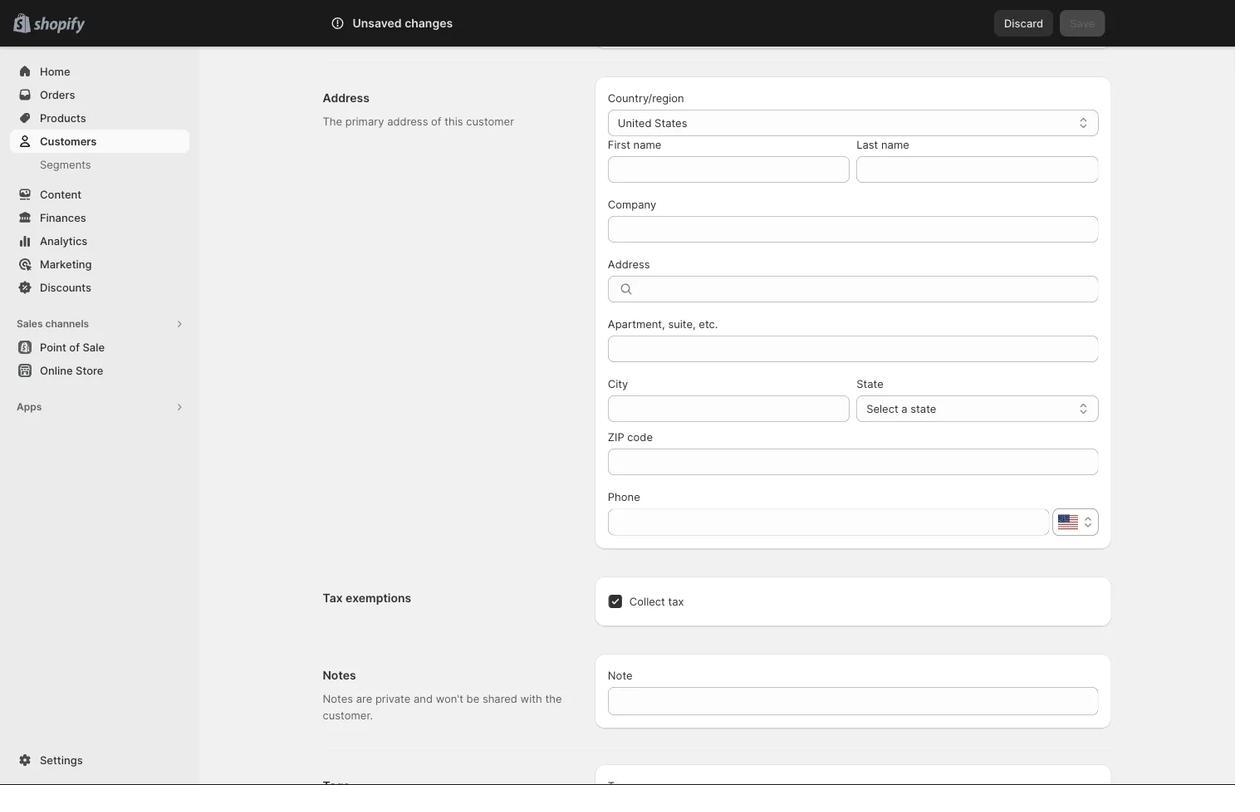 Task type: locate. For each thing, give the bounding box(es) containing it.
2 name from the left
[[882, 138, 910, 151]]

apartment,
[[608, 317, 665, 330]]

1 horizontal spatial of
[[431, 115, 442, 128]]

name
[[634, 138, 662, 151], [882, 138, 910, 151]]

finances
[[40, 211, 86, 224]]

settings link
[[10, 749, 189, 772]]

a
[[902, 402, 908, 415]]

Company text field
[[608, 216, 1099, 243]]

phone
[[608, 490, 641, 503]]

Note text field
[[608, 687, 1099, 716]]

tax
[[323, 591, 343, 605]]

notes inside notes are private and won't be shared with the customer.
[[323, 692, 353, 705]]

united
[[618, 116, 652, 129]]

1 notes from the top
[[323, 669, 356, 683]]

primary
[[346, 115, 384, 128]]

notes are private and won't be shared with the customer.
[[323, 692, 562, 722]]

0 horizontal spatial your
[[688, 4, 711, 17]]

products link
[[10, 106, 189, 130]]

of left sale on the left of the page
[[69, 341, 80, 354]]

changes
[[405, 16, 453, 30]]

analytics
[[40, 234, 88, 247]]

1 name from the left
[[634, 138, 662, 151]]

sale
[[83, 341, 105, 354]]

address down the company at top
[[608, 258, 650, 271]]

1 horizontal spatial name
[[882, 138, 910, 151]]

your right to
[[999, 4, 1022, 17]]

Apartment, suite, etc. text field
[[608, 336, 1099, 362]]

marketing link
[[10, 253, 189, 276]]

1 horizontal spatial your
[[999, 4, 1022, 17]]

company
[[608, 198, 657, 211]]

save
[[1071, 17, 1096, 30]]

permission
[[787, 4, 843, 17]]

apps button
[[10, 396, 189, 419]]

sms.
[[657, 21, 684, 34]]

address up the
[[323, 91, 370, 105]]

1 your from the left
[[688, 4, 711, 17]]

online
[[40, 364, 73, 377]]

first
[[608, 138, 631, 151]]

to
[[986, 4, 996, 17]]

emails
[[608, 21, 641, 34]]

0 horizontal spatial of
[[69, 341, 80, 354]]

this
[[445, 115, 463, 128]]

Last name text field
[[857, 156, 1099, 183]]

2 your from the left
[[999, 4, 1022, 17]]

be
[[467, 692, 480, 705]]

unsaved
[[353, 16, 402, 30]]

unsaved changes
[[353, 16, 453, 30]]

your right ask
[[688, 4, 711, 17]]

segments
[[40, 158, 91, 171]]

finances link
[[10, 206, 189, 229]]

sales channels
[[17, 318, 89, 330]]

0 vertical spatial of
[[431, 115, 442, 128]]

marketing
[[1025, 4, 1076, 17]]

exemptions
[[346, 591, 412, 605]]

the primary address of this customer
[[323, 115, 514, 128]]

your
[[688, 4, 711, 17], [999, 4, 1022, 17]]

and
[[414, 692, 433, 705]]

home link
[[10, 60, 189, 83]]

0 vertical spatial address
[[323, 91, 370, 105]]

marketing
[[40, 258, 92, 271]]

before
[[846, 4, 879, 17]]

name right last
[[882, 138, 910, 151]]

1 vertical spatial of
[[69, 341, 80, 354]]

store
[[76, 364, 103, 377]]

shared
[[483, 692, 518, 705]]

for
[[770, 4, 784, 17]]

point of sale
[[40, 341, 105, 354]]

sales channels button
[[10, 312, 189, 336]]

of left this
[[431, 115, 442, 128]]

0 horizontal spatial name
[[634, 138, 662, 151]]

shopify image
[[33, 17, 85, 34]]

Address text field
[[641, 276, 1099, 303]]

name down united states
[[634, 138, 662, 151]]

name for first name
[[634, 138, 662, 151]]

states
[[655, 116, 688, 129]]

channels
[[45, 318, 89, 330]]

point of sale link
[[10, 336, 189, 359]]

online store button
[[0, 359, 199, 382]]

2 notes from the top
[[323, 692, 353, 705]]

customers link
[[10, 130, 189, 153]]

content
[[40, 188, 82, 201]]

1 horizontal spatial address
[[608, 258, 650, 271]]

0 vertical spatial notes
[[323, 669, 356, 683]]

sales
[[17, 318, 43, 330]]

note
[[608, 669, 633, 682]]

online store
[[40, 364, 103, 377]]

tax
[[669, 595, 684, 608]]

online store link
[[10, 359, 189, 382]]

them
[[957, 4, 983, 17]]

1 vertical spatial notes
[[323, 692, 353, 705]]

0 horizontal spatial address
[[323, 91, 370, 105]]

analytics link
[[10, 229, 189, 253]]

you
[[608, 4, 627, 17]]

apps
[[17, 401, 42, 413]]



Task type: describe. For each thing, give the bounding box(es) containing it.
notes for notes are private and won't be shared with the customer.
[[323, 692, 353, 705]]

select
[[867, 402, 899, 415]]

zip code
[[608, 431, 653, 443]]

state
[[857, 377, 884, 390]]

collect tax
[[630, 595, 684, 608]]

notes for notes
[[323, 669, 356, 683]]

etc.
[[699, 317, 718, 330]]

of inside the point of sale link
[[69, 341, 80, 354]]

home
[[40, 65, 70, 78]]

City text field
[[608, 396, 850, 422]]

zip
[[608, 431, 625, 443]]

city
[[608, 377, 629, 390]]

country/region
[[608, 91, 685, 104]]

settings
[[40, 754, 83, 767]]

with
[[521, 692, 543, 705]]

tax exemptions
[[323, 591, 412, 605]]

the
[[323, 115, 342, 128]]

should
[[630, 4, 664, 17]]

search
[[404, 17, 439, 30]]

segments link
[[10, 153, 189, 176]]

orders
[[40, 88, 75, 101]]

or
[[644, 21, 654, 34]]

state
[[911, 402, 937, 415]]

private
[[376, 692, 411, 705]]

customer
[[466, 115, 514, 128]]

suite,
[[669, 317, 696, 330]]

discounts
[[40, 281, 91, 294]]

point of sale button
[[0, 336, 199, 359]]

point
[[40, 341, 66, 354]]

customers
[[40, 135, 97, 148]]

Phone text field
[[608, 509, 1050, 536]]

discounts link
[[10, 276, 189, 299]]

products
[[40, 111, 86, 124]]

customers
[[714, 4, 767, 17]]

customer.
[[323, 709, 373, 722]]

discard button
[[995, 10, 1054, 37]]

collect
[[630, 595, 666, 608]]

content link
[[10, 183, 189, 206]]

First name text field
[[608, 156, 850, 183]]

are
[[356, 692, 373, 705]]

orders link
[[10, 83, 189, 106]]

code
[[628, 431, 653, 443]]

discard
[[1005, 17, 1044, 30]]

select a state
[[867, 402, 937, 415]]

subscribe
[[904, 4, 954, 17]]

united states (+1) image
[[1059, 515, 1079, 530]]

apartment, suite, etc.
[[608, 317, 718, 330]]

address
[[387, 115, 428, 128]]

1 vertical spatial address
[[608, 258, 650, 271]]

first name
[[608, 138, 662, 151]]

search button
[[377, 10, 859, 37]]

you
[[882, 4, 901, 17]]

save button
[[1061, 10, 1106, 37]]

united states
[[618, 116, 688, 129]]

ZIP code text field
[[608, 449, 1099, 475]]

name for last name
[[882, 138, 910, 151]]

the
[[546, 692, 562, 705]]

ask
[[667, 4, 685, 17]]

won't
[[436, 692, 464, 705]]



Task type: vqa. For each thing, say whether or not it's contained in the screenshot.
Apps button
yes



